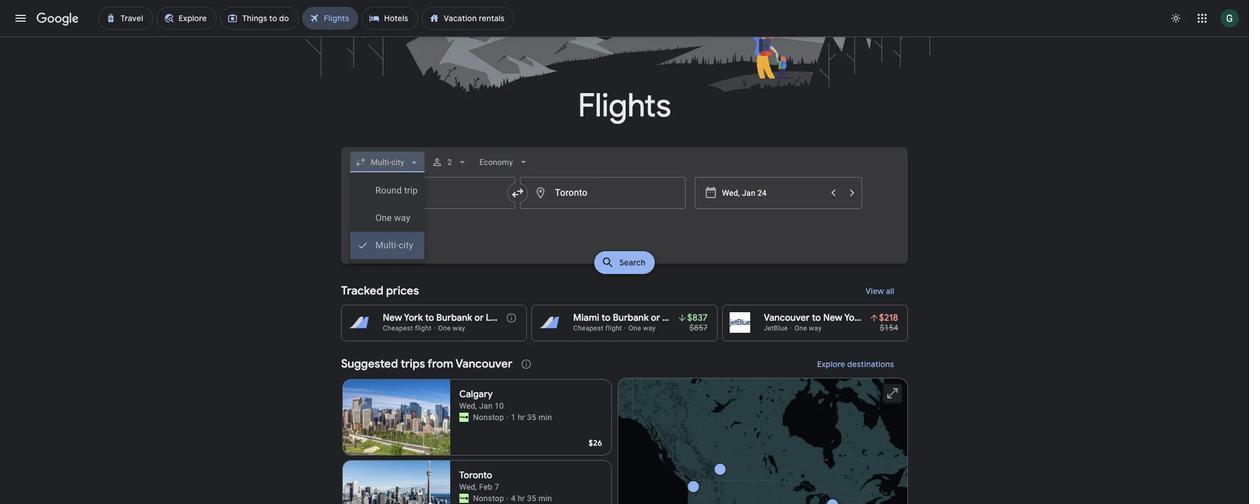 Task type: describe. For each thing, give the bounding box(es) containing it.
trips
[[401, 357, 425, 371]]

more info image
[[506, 313, 517, 324]]

cheapest flight for to
[[573, 325, 622, 333]]

min for calgary
[[538, 413, 552, 422]]

calgary wed, jan 10
[[459, 389, 504, 411]]

26 US dollars text field
[[589, 438, 602, 449]]

Flight search field
[[332, 147, 917, 278]]

suggested trips from vancouver
[[341, 357, 512, 371]]

More info text field
[[506, 313, 517, 327]]

3 option from the top
[[350, 232, 425, 259]]

one for new
[[438, 325, 451, 333]]

218 US dollars text field
[[879, 313, 898, 324]]

$218
[[879, 313, 898, 324]]

suggested trips from vancouver region
[[341, 351, 908, 505]]

main menu image
[[14, 11, 27, 25]]

flights
[[578, 86, 671, 126]]

way for new
[[453, 325, 465, 333]]

 image inside tracked prices region
[[624, 325, 626, 333]]

wed, for calgary
[[459, 402, 477, 411]]

2 angeles from the left
[[679, 313, 714, 324]]

tracked prices region
[[341, 278, 908, 342]]

destinations
[[848, 359, 894, 370]]

toronto wed, feb 7
[[459, 470, 499, 492]]

swap origin and destination. image
[[511, 186, 525, 200]]

1 angeles from the left
[[503, 313, 537, 324]]

2 los from the left
[[662, 313, 677, 324]]

2 option from the top
[[350, 205, 425, 232]]

jan
[[479, 402, 493, 411]]

new york to burbank or los angeles
[[383, 313, 537, 324]]

2 burbank from the left
[[613, 313, 649, 324]]

tracked
[[341, 284, 383, 298]]

4
[[511, 494, 516, 504]]

cheapest for miami
[[573, 325, 604, 333]]

$26
[[589, 438, 602, 449]]

2 button
[[427, 149, 473, 176]]

1
[[511, 413, 516, 422]]

explore destinations button
[[804, 351, 908, 378]]

search button
[[594, 251, 655, 274]]

1 option from the top
[[350, 177, 425, 205]]

1 york from the left
[[404, 313, 423, 324]]

Departure text field
[[722, 178, 824, 209]]

all
[[886, 286, 894, 297]]

one way for vancouver
[[795, 325, 822, 333]]

1 or from the left
[[475, 313, 484, 324]]

35 for calgary
[[527, 413, 536, 422]]

$154
[[880, 323, 898, 333]]

837 US dollars text field
[[687, 313, 708, 324]]

2 york from the left
[[844, 313, 863, 324]]

one for vancouver
[[795, 325, 807, 333]]

857 US dollars text field
[[690, 323, 708, 333]]

4 hr 35 min
[[511, 494, 552, 504]]



Task type: locate. For each thing, give the bounding box(es) containing it.
flair airlines image
[[459, 413, 468, 422]]

1 wed, from the top
[[459, 402, 477, 411]]

wed, inside calgary wed, jan 10
[[459, 402, 477, 411]]

35
[[527, 413, 536, 422], [527, 494, 536, 504]]

0 horizontal spatial one
[[438, 325, 451, 333]]

search
[[620, 258, 646, 268]]

view all
[[866, 286, 894, 297]]

0 horizontal spatial cheapest flight
[[383, 325, 432, 333]]

0 horizontal spatial or
[[475, 313, 484, 324]]

3 way from the left
[[809, 325, 822, 333]]

flight for new
[[415, 325, 432, 333]]

wed,
[[459, 402, 477, 411], [459, 483, 477, 492]]

10
[[495, 402, 504, 411]]

0 horizontal spatial one way
[[438, 325, 465, 333]]

or left more info icon
[[475, 313, 484, 324]]

3 one way from the left
[[795, 325, 822, 333]]

3 one from the left
[[795, 325, 807, 333]]

explore
[[817, 359, 846, 370]]

2 cheapest from the left
[[573, 325, 604, 333]]

1 cheapest flight from the left
[[383, 325, 432, 333]]

or
[[475, 313, 484, 324], [651, 313, 660, 324]]

1 vertical spatial 35
[[527, 494, 536, 504]]

vancouver to new york
[[764, 313, 863, 324]]

2 min from the top
[[538, 494, 552, 504]]

new
[[383, 313, 402, 324], [823, 313, 843, 324]]

35 for toronto
[[527, 494, 536, 504]]

1 horizontal spatial york
[[844, 313, 863, 324]]

1 way from the left
[[453, 325, 465, 333]]

vancouver up jetblue
[[764, 313, 810, 324]]

154 US dollars text field
[[880, 323, 898, 333]]

2 or from the left
[[651, 313, 660, 324]]

1 horizontal spatial or
[[651, 313, 660, 324]]

7
[[495, 483, 499, 492]]

2 one from the left
[[629, 325, 641, 333]]

way down the vancouver to new york
[[809, 325, 822, 333]]

1 vertical spatial nonstop
[[473, 494, 504, 504]]

vancouver inside tracked prices region
[[764, 313, 810, 324]]

hr right 4 on the left bottom of page
[[518, 494, 525, 504]]

2 horizontal spatial one
[[795, 325, 807, 333]]

1 one from the left
[[438, 325, 451, 333]]

2 hr from the top
[[518, 494, 525, 504]]

add
[[364, 222, 380, 233]]

1 nonstop from the top
[[473, 413, 504, 422]]

1 new from the left
[[383, 313, 402, 324]]

wed, inside toronto wed, feb 7
[[459, 483, 477, 492]]

nonstop for toronto
[[473, 494, 504, 504]]

1 horizontal spatial one
[[629, 325, 641, 333]]

2 to from the left
[[602, 313, 611, 324]]

cheapest down miami
[[573, 325, 604, 333]]

2  image from the top
[[507, 493, 509, 505]]

1 hr from the top
[[518, 413, 525, 422]]

$837
[[687, 313, 708, 324]]

nonstop down feb
[[473, 494, 504, 504]]

or left $837 text box
[[651, 313, 660, 324]]

1 cheapest from the left
[[383, 325, 413, 333]]

1 hr 35 min
[[511, 413, 552, 422]]

flight for miami
[[606, 325, 622, 333]]

 image left 4 on the left bottom of page
[[507, 493, 509, 505]]

explore destinations
[[817, 359, 894, 370]]

2 horizontal spatial way
[[809, 325, 822, 333]]

suggested
[[341, 357, 398, 371]]

way for vancouver
[[809, 325, 822, 333]]

min
[[538, 413, 552, 422], [538, 494, 552, 504]]

 image left 1
[[507, 412, 509, 424]]

2
[[448, 158, 452, 167]]

2 way from the left
[[643, 325, 656, 333]]

select your ticket type. list box
[[350, 173, 425, 264]]

one down new york to burbank or los angeles on the left bottom
[[438, 325, 451, 333]]

1 min from the top
[[538, 413, 552, 422]]

0 horizontal spatial los
[[486, 313, 501, 324]]

cheapest flight down miami
[[573, 325, 622, 333]]

nonstop down 'jan' at the bottom
[[473, 413, 504, 422]]

prices
[[386, 284, 419, 298]]

2 nonstop from the top
[[473, 494, 504, 504]]

toronto
[[459, 470, 492, 482]]

1 vertical spatial hr
[[518, 494, 525, 504]]

$857
[[690, 323, 708, 333]]

min right 1
[[538, 413, 552, 422]]

 image
[[624, 325, 626, 333]]

new up explore
[[823, 313, 843, 324]]

1  image from the top
[[507, 412, 509, 424]]

35 right 4 on the left bottom of page
[[527, 494, 536, 504]]

1 horizontal spatial one way
[[629, 325, 656, 333]]

vancouver up calgary
[[456, 357, 512, 371]]

flight inside button
[[381, 222, 401, 233]]

0 vertical spatial  image
[[507, 412, 509, 424]]

one way down miami to burbank or los angeles
[[629, 325, 656, 333]]

2 horizontal spatial flight
[[606, 325, 622, 333]]

2 35 from the top
[[527, 494, 536, 504]]

way down new york to burbank or los angeles on the left bottom
[[453, 325, 465, 333]]

flight right add
[[381, 222, 401, 233]]

cheapest flight
[[383, 325, 432, 333], [573, 325, 622, 333]]

None field
[[350, 152, 425, 173], [475, 152, 534, 173], [350, 152, 425, 173], [475, 152, 534, 173]]

one way
[[438, 325, 465, 333], [629, 325, 656, 333], [795, 325, 822, 333]]

york down prices
[[404, 313, 423, 324]]

1 horizontal spatial burbank
[[613, 313, 649, 324]]

way
[[453, 325, 465, 333], [643, 325, 656, 333], [809, 325, 822, 333]]

1 horizontal spatial flight
[[415, 325, 432, 333]]

option
[[350, 177, 425, 205], [350, 205, 425, 232], [350, 232, 425, 259]]

los left more info icon
[[486, 313, 501, 324]]

flair airlines image
[[459, 494, 468, 504]]

vancouver
[[764, 313, 810, 324], [456, 357, 512, 371]]

to for miami
[[602, 313, 611, 324]]

1 horizontal spatial to
[[602, 313, 611, 324]]

burbank
[[436, 313, 472, 324], [613, 313, 649, 324]]

to up explore
[[812, 313, 821, 324]]

one down the vancouver to new york
[[795, 325, 807, 333]]

hr for toronto
[[518, 494, 525, 504]]

add flight
[[364, 222, 401, 233]]

burbank up "from"
[[436, 313, 472, 324]]

nonstop
[[473, 413, 504, 422], [473, 494, 504, 504]]

cheapest down prices
[[383, 325, 413, 333]]

1 horizontal spatial new
[[823, 313, 843, 324]]

1 horizontal spatial los
[[662, 313, 677, 324]]

2 horizontal spatial to
[[812, 313, 821, 324]]

1 vertical spatial min
[[538, 494, 552, 504]]

min for toronto
[[538, 494, 552, 504]]

1 horizontal spatial angeles
[[679, 313, 714, 324]]

 image
[[507, 412, 509, 424], [507, 493, 509, 505]]

one down miami to burbank or los angeles
[[629, 325, 641, 333]]

0 horizontal spatial york
[[404, 313, 423, 324]]

from
[[428, 357, 453, 371]]

2 horizontal spatial one way
[[795, 325, 822, 333]]

1 to from the left
[[425, 313, 434, 324]]

wed, for toronto
[[459, 483, 477, 492]]

tracked prices
[[341, 284, 419, 298]]

min right 4 on the left bottom of page
[[538, 494, 552, 504]]

0 vertical spatial min
[[538, 413, 552, 422]]

vancouver inside region
[[456, 357, 512, 371]]

1 horizontal spatial cheapest flight
[[573, 325, 622, 333]]

1 vertical spatial  image
[[507, 493, 509, 505]]

0 horizontal spatial way
[[453, 325, 465, 333]]

1 horizontal spatial cheapest
[[573, 325, 604, 333]]

hr
[[518, 413, 525, 422], [518, 494, 525, 504]]

1 vertical spatial vancouver
[[456, 357, 512, 371]]

1 35 from the top
[[527, 413, 536, 422]]

new down prices
[[383, 313, 402, 324]]

0 horizontal spatial vancouver
[[456, 357, 512, 371]]

nonstop for calgary
[[473, 413, 504, 422]]

flight
[[381, 222, 401, 233], [415, 325, 432, 333], [606, 325, 622, 333]]

to
[[425, 313, 434, 324], [602, 313, 611, 324], [812, 313, 821, 324]]

cheapest for new
[[383, 325, 413, 333]]

0 vertical spatial vancouver
[[764, 313, 810, 324]]

way down miami to burbank or los angeles
[[643, 325, 656, 333]]

0 horizontal spatial to
[[425, 313, 434, 324]]

wed, up flair airlines image
[[459, 483, 477, 492]]

flight down miami to burbank or los angeles
[[606, 325, 622, 333]]

0 vertical spatial wed,
[[459, 402, 477, 411]]

0 horizontal spatial cheapest
[[383, 325, 413, 333]]

2 cheapest flight from the left
[[573, 325, 622, 333]]

angeles
[[503, 313, 537, 324], [679, 313, 714, 324]]

miami
[[573, 313, 599, 324]]

1 horizontal spatial vancouver
[[764, 313, 810, 324]]

cheapest flight up trips
[[383, 325, 432, 333]]

calgary
[[459, 389, 493, 401]]

wed, up flair airlines icon
[[459, 402, 477, 411]]

hr right 1
[[518, 413, 525, 422]]

to up suggested trips from vancouver
[[425, 313, 434, 324]]

1 los from the left
[[486, 313, 501, 324]]

one
[[438, 325, 451, 333], [629, 325, 641, 333], [795, 325, 807, 333]]

hr for calgary
[[518, 413, 525, 422]]

los
[[486, 313, 501, 324], [662, 313, 677, 324]]

one way down new york to burbank or los angeles on the left bottom
[[438, 325, 465, 333]]

1 horizontal spatial way
[[643, 325, 656, 333]]

miami to burbank or los angeles
[[573, 313, 714, 324]]

cheapest
[[383, 325, 413, 333], [573, 325, 604, 333]]

feb
[[479, 483, 493, 492]]

jetblue
[[764, 325, 788, 333]]

view
[[866, 286, 884, 297]]

2 wed, from the top
[[459, 483, 477, 492]]

0 horizontal spatial angeles
[[503, 313, 537, 324]]

one way down the vancouver to new york
[[795, 325, 822, 333]]

1 burbank from the left
[[436, 313, 472, 324]]

2 new from the left
[[823, 313, 843, 324]]

0 horizontal spatial flight
[[381, 222, 401, 233]]

cheapest flight for york
[[383, 325, 432, 333]]

 image for toronto
[[507, 493, 509, 505]]

0 horizontal spatial burbank
[[436, 313, 472, 324]]

add flight button
[[350, 218, 415, 237]]

35 right 1
[[527, 413, 536, 422]]

2 one way from the left
[[629, 325, 656, 333]]

to for vancouver
[[812, 313, 821, 324]]

1 vertical spatial wed,
[[459, 483, 477, 492]]

0 vertical spatial hr
[[518, 413, 525, 422]]

one way for new
[[438, 325, 465, 333]]

burbank right miami
[[613, 313, 649, 324]]

flight up suggested trips from vancouver
[[415, 325, 432, 333]]

0 horizontal spatial new
[[383, 313, 402, 324]]

0 vertical spatial 35
[[527, 413, 536, 422]]

1 one way from the left
[[438, 325, 465, 333]]

to right miami
[[602, 313, 611, 324]]

change appearance image
[[1163, 5, 1190, 32]]

york
[[404, 313, 423, 324], [844, 313, 863, 324]]

3 to from the left
[[812, 313, 821, 324]]

los left $837 text box
[[662, 313, 677, 324]]

0 vertical spatial nonstop
[[473, 413, 504, 422]]

york left $218 text field
[[844, 313, 863, 324]]

None text field
[[350, 177, 516, 209], [520, 177, 686, 209], [350, 177, 516, 209], [520, 177, 686, 209]]

 image for calgary
[[507, 412, 509, 424]]



Task type: vqa. For each thing, say whether or not it's contained in the screenshot.
the Reviews button
no



